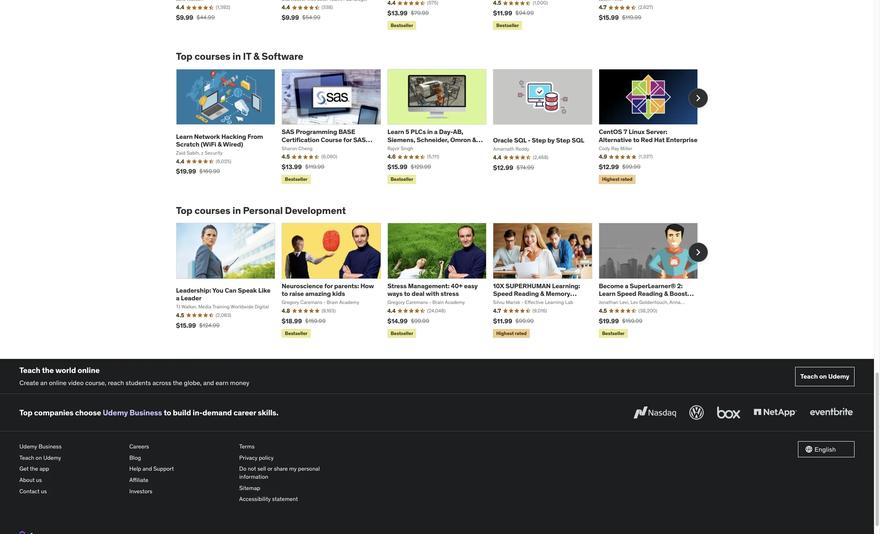 Task type: describe. For each thing, give the bounding box(es) containing it.
on inside teach on udemy link
[[819, 373, 827, 381]]

2 vertical spatial top
[[19, 408, 32, 418]]

course
[[321, 136, 342, 144]]

teach inside udemy business teach on udemy get the app about us contact us
[[19, 455, 34, 462]]

2 sql from the left
[[572, 136, 584, 144]]

& inside the 'learn 5 plcs in a day-ab, siemens, schneider, omron & delta'
[[472, 136, 476, 144]]

terms link
[[239, 442, 343, 453]]

careers link
[[129, 442, 233, 453]]

1 vertical spatial us
[[41, 488, 47, 495]]

in inside the 'learn 5 plcs in a day-ab, siemens, schneider, omron & delta'
[[427, 128, 433, 136]]

0 vertical spatial us
[[36, 477, 42, 484]]

how
[[360, 282, 374, 290]]

app
[[40, 466, 49, 473]]

help and support link
[[129, 464, 233, 475]]

globe,
[[184, 379, 202, 387]]

sitemap link
[[239, 483, 343, 494]]

1 vertical spatial udemy business link
[[19, 442, 123, 453]]

siemens,
[[387, 136, 415, 144]]

neuroscience for parents: how to raise amazing kids
[[282, 282, 374, 298]]

earn
[[216, 379, 229, 387]]

udemy right choose
[[103, 408, 128, 418]]

not
[[248, 466, 256, 473]]

information
[[239, 474, 268, 481]]

& inside learn network hacking from scratch (wifi & wired)
[[218, 140, 222, 148]]

blog
[[129, 455, 141, 462]]

choose
[[75, 408, 101, 418]]

1 horizontal spatial sas
[[353, 136, 366, 144]]

learn 5 plcs in a day-ab, siemens, schneider, omron & delta link
[[387, 128, 483, 151]]

become a superlearner® 2: learn speed reading & boost memory
[[599, 282, 687, 305]]

udemy up 'get'
[[19, 443, 37, 451]]

english button
[[798, 442, 855, 458]]

for inside the neuroscience for parents: how to raise amazing kids
[[324, 282, 333, 290]]

stress
[[387, 282, 407, 290]]

oracle sql - step by step sql link
[[493, 136, 584, 144]]

netapp image
[[752, 404, 799, 422]]

neuroscience
[[282, 282, 323, 290]]

oracle sql - step by step sql
[[493, 136, 584, 144]]

(wifi
[[201, 140, 216, 148]]

become
[[599, 282, 624, 290]]

7
[[624, 128, 627, 136]]

teach the world online create an online video course, reach students across the globe, and earn money
[[19, 366, 249, 387]]

enterprise
[[666, 136, 698, 144]]

kids
[[332, 290, 345, 298]]

reach
[[108, 379, 124, 387]]

network
[[194, 132, 220, 140]]

across
[[153, 379, 171, 387]]

10x superhuman learning: speed reading & memory booster
[[493, 282, 580, 305]]

volkswagen image
[[688, 404, 706, 422]]

& inside the 10x superhuman learning: speed reading & memory booster
[[540, 290, 544, 298]]

and inside teach the world online create an online video course, reach students across the globe, and earn money
[[203, 379, 214, 387]]

teach on udemy
[[800, 373, 849, 381]]

sas programming base certification course for sas beginners
[[282, 128, 366, 151]]

speed inside become a superlearner® 2: learn speed reading & boost memory
[[617, 290, 636, 298]]

memory inside become a superlearner® 2: learn speed reading & boost memory
[[599, 297, 623, 305]]

money
[[230, 379, 249, 387]]

a inside become a superlearner® 2: learn speed reading & boost memory
[[625, 282, 628, 290]]

careers
[[129, 443, 149, 451]]

statement
[[272, 496, 298, 503]]

development
[[285, 204, 346, 217]]

companies
[[34, 408, 73, 418]]

demand
[[202, 408, 232, 418]]

omron
[[450, 136, 471, 144]]

0 horizontal spatial sas
[[282, 128, 294, 136]]

certification
[[282, 136, 319, 144]]

about
[[19, 477, 35, 484]]

0 vertical spatial udemy business link
[[103, 408, 162, 418]]

learn inside become a superlearner® 2: learn speed reading & boost memory
[[599, 290, 616, 298]]

get
[[19, 466, 29, 473]]

privacy
[[239, 455, 258, 462]]

investors
[[129, 488, 152, 495]]

day-
[[439, 128, 453, 136]]

courses for it
[[195, 50, 230, 63]]

carousel element for top courses in personal development
[[176, 223, 708, 340]]

investors link
[[129, 486, 233, 497]]

centos 7 linux server: alternative to red hat enterprise link
[[599, 128, 698, 144]]

an
[[40, 379, 47, 387]]

learn for learn network hacking from scratch (wifi & wired)
[[176, 132, 193, 140]]

affiliate link
[[129, 475, 233, 486]]

you
[[212, 286, 223, 295]]

small image
[[805, 446, 813, 454]]

udemy up eventbrite 'image'
[[828, 373, 849, 381]]

the inside udemy business teach on udemy get the app about us contact us
[[30, 466, 38, 473]]

alternative
[[599, 136, 632, 144]]

leadership: you can speak like a leader link
[[176, 286, 271, 302]]

superlearner®
[[630, 282, 676, 290]]

5
[[406, 128, 409, 136]]

terms privacy policy do not sell or share my personal information sitemap accessibility statement
[[239, 443, 320, 503]]

leadership: you can speak like a leader
[[176, 286, 271, 302]]

and inside careers blog help and support affiliate investors
[[143, 466, 152, 473]]

to for top companies choose udemy business to build in-demand career skills.
[[164, 408, 171, 418]]

top courses in personal development
[[176, 204, 346, 217]]

1 vertical spatial online
[[49, 379, 67, 387]]

boost
[[670, 290, 687, 298]]

terms
[[239, 443, 255, 451]]

accessibility
[[239, 496, 271, 503]]

plcs
[[411, 128, 426, 136]]

skills.
[[258, 408, 278, 418]]

nasdaq image
[[632, 404, 678, 422]]

software
[[262, 50, 303, 63]]

linux
[[629, 128, 645, 136]]

memory inside the 10x superhuman learning: speed reading & memory booster
[[546, 290, 570, 298]]

help
[[129, 466, 141, 473]]

like
[[258, 286, 271, 295]]

blog link
[[129, 453, 233, 464]]

video
[[68, 379, 84, 387]]

share
[[274, 466, 288, 473]]

world
[[55, 366, 76, 375]]



Task type: locate. For each thing, give the bounding box(es) containing it.
us right about
[[36, 477, 42, 484]]

on inside udemy business teach on udemy get the app about us contact us
[[36, 455, 42, 462]]

career
[[234, 408, 256, 418]]

& left boost
[[664, 290, 668, 298]]

personal
[[243, 204, 283, 217]]

0 vertical spatial top
[[176, 50, 192, 63]]

become a superlearner® 2: learn speed reading & boost memory link
[[599, 282, 694, 305]]

privacy policy link
[[239, 453, 343, 464]]

carousel element
[[176, 69, 708, 186], [176, 223, 708, 340]]

to for centos 7 linux server: alternative to red hat enterprise
[[633, 136, 639, 144]]

0 horizontal spatial online
[[49, 379, 67, 387]]

to for stress management: 40+ easy ways to deal with stress
[[404, 290, 410, 298]]

business down the students
[[130, 408, 162, 418]]

easy
[[464, 282, 478, 290]]

10x superhuman learning: speed reading & memory booster link
[[493, 282, 580, 305]]

a inside leadership: you can speak like a leader
[[176, 294, 180, 302]]

the left globe,
[[173, 379, 182, 387]]

memory
[[546, 290, 570, 298], [599, 297, 623, 305]]

0 vertical spatial courses
[[195, 50, 230, 63]]

teach on udemy link
[[795, 367, 855, 387], [19, 453, 123, 464]]

on
[[819, 373, 827, 381], [36, 455, 42, 462]]

from
[[248, 132, 263, 140]]

0 horizontal spatial the
[[30, 466, 38, 473]]

40+
[[451, 282, 463, 290]]

0 vertical spatial for
[[343, 136, 352, 144]]

1 horizontal spatial for
[[343, 136, 352, 144]]

1 horizontal spatial and
[[203, 379, 214, 387]]

1 vertical spatial in
[[427, 128, 433, 136]]

udemy image
[[19, 531, 56, 535]]

parents:
[[334, 282, 359, 290]]

business up app
[[39, 443, 62, 451]]

my
[[289, 466, 297, 473]]

on up eventbrite 'image'
[[819, 373, 827, 381]]

for right course
[[343, 136, 352, 144]]

learn inside the 'learn 5 plcs in a day-ab, siemens, schneider, omron & delta'
[[387, 128, 404, 136]]

0 vertical spatial a
[[434, 128, 438, 136]]

2 courses from the top
[[195, 204, 230, 217]]

2 horizontal spatial learn
[[599, 290, 616, 298]]

in left the personal
[[232, 204, 241, 217]]

top
[[176, 50, 192, 63], [176, 204, 192, 217], [19, 408, 32, 418]]

0 vertical spatial carousel element
[[176, 69, 708, 186]]

0 horizontal spatial teach on udemy link
[[19, 453, 123, 464]]

sas
[[282, 128, 294, 136], [353, 136, 366, 144]]

& right (wifi
[[218, 140, 222, 148]]

leader
[[181, 294, 201, 302]]

2 reading from the left
[[638, 290, 663, 298]]

sas programming base certification course for sas beginners link
[[282, 128, 372, 151]]

speak
[[238, 286, 257, 295]]

1 vertical spatial on
[[36, 455, 42, 462]]

2 horizontal spatial the
[[173, 379, 182, 387]]

a
[[434, 128, 438, 136], [625, 282, 628, 290], [176, 294, 180, 302]]

1 courses from the top
[[195, 50, 230, 63]]

superhuman
[[505, 282, 551, 290]]

udemy up app
[[43, 455, 61, 462]]

to left build
[[164, 408, 171, 418]]

sell
[[257, 466, 266, 473]]

udemy
[[828, 373, 849, 381], [103, 408, 128, 418], [19, 443, 37, 451], [43, 455, 61, 462]]

carousel element for top courses in it & software
[[176, 69, 708, 186]]

personal
[[298, 466, 320, 473]]

sas right course
[[353, 136, 366, 144]]

create
[[19, 379, 39, 387]]

courses for personal
[[195, 204, 230, 217]]

top companies choose udemy business to build in-demand career skills.
[[19, 408, 278, 418]]

schneider,
[[417, 136, 449, 144]]

stress
[[441, 290, 459, 298]]

contact us link
[[19, 486, 123, 497]]

& right omron
[[472, 136, 476, 144]]

in right plcs
[[427, 128, 433, 136]]

2 speed from the left
[[617, 290, 636, 298]]

centos 7 linux server: alternative to red hat enterprise
[[599, 128, 698, 144]]

2 step from the left
[[556, 136, 570, 144]]

1 horizontal spatial on
[[819, 373, 827, 381]]

0 horizontal spatial memory
[[546, 290, 570, 298]]

delta
[[387, 143, 403, 151]]

0 vertical spatial in
[[232, 50, 241, 63]]

1 vertical spatial and
[[143, 466, 152, 473]]

1 speed from the left
[[493, 290, 513, 298]]

sas up beginners
[[282, 128, 294, 136]]

contact
[[19, 488, 40, 495]]

hat
[[654, 136, 665, 144]]

udemy business teach on udemy get the app about us contact us
[[19, 443, 62, 495]]

2 vertical spatial in
[[232, 204, 241, 217]]

1 horizontal spatial the
[[42, 366, 54, 375]]

& right the it
[[253, 50, 260, 63]]

1 reading from the left
[[514, 290, 539, 298]]

reading left boost
[[638, 290, 663, 298]]

0 vertical spatial business
[[130, 408, 162, 418]]

neuroscience for parents: how to raise amazing kids link
[[282, 282, 374, 298]]

carousel element containing sas programming base certification course for sas beginners
[[176, 69, 708, 186]]

1 horizontal spatial a
[[434, 128, 438, 136]]

top for top courses in personal development
[[176, 204, 192, 217]]

1 carousel element from the top
[[176, 69, 708, 186]]

1 horizontal spatial business
[[130, 408, 162, 418]]

0 horizontal spatial speed
[[493, 290, 513, 298]]

to inside the neuroscience for parents: how to raise amazing kids
[[282, 290, 288, 298]]

2:
[[677, 282, 683, 290]]

reading inside become a superlearner® 2: learn speed reading & boost memory
[[638, 290, 663, 298]]

step right -
[[532, 136, 546, 144]]

next image
[[692, 246, 705, 259]]

1 horizontal spatial learn
[[387, 128, 404, 136]]

centos
[[599, 128, 622, 136]]

2 carousel element from the top
[[176, 223, 708, 340]]

teach inside teach the world online create an online video course, reach students across the globe, and earn money
[[19, 366, 40, 375]]

0 horizontal spatial for
[[324, 282, 333, 290]]

learn 5 plcs in a day-ab, siemens, schneider, omron & delta
[[387, 128, 476, 151]]

amazing
[[305, 290, 331, 298]]

udemy business link down the students
[[103, 408, 162, 418]]

programming
[[296, 128, 337, 136]]

10x
[[493, 282, 504, 290]]

0 horizontal spatial step
[[532, 136, 546, 144]]

1 horizontal spatial sql
[[572, 136, 584, 144]]

1 vertical spatial the
[[173, 379, 182, 387]]

to left raise
[[282, 290, 288, 298]]

1 horizontal spatial online
[[78, 366, 100, 375]]

0 vertical spatial on
[[819, 373, 827, 381]]

1 horizontal spatial reading
[[638, 290, 663, 298]]

to inside stress management: 40+ easy ways to deal with stress
[[404, 290, 410, 298]]

in left the it
[[232, 50, 241, 63]]

0 horizontal spatial and
[[143, 466, 152, 473]]

a left day-
[[434, 128, 438, 136]]

teach on udemy link up eventbrite 'image'
[[795, 367, 855, 387]]

& inside become a superlearner® 2: learn speed reading & boost memory
[[664, 290, 668, 298]]

0 vertical spatial the
[[42, 366, 54, 375]]

learn inside learn network hacking from scratch (wifi & wired)
[[176, 132, 193, 140]]

0 horizontal spatial a
[[176, 294, 180, 302]]

a inside the 'learn 5 plcs in a day-ab, siemens, schneider, omron & delta'
[[434, 128, 438, 136]]

can
[[225, 286, 236, 295]]

it
[[243, 50, 251, 63]]

to
[[633, 136, 639, 144], [282, 290, 288, 298], [404, 290, 410, 298], [164, 408, 171, 418]]

0 vertical spatial online
[[78, 366, 100, 375]]

reading inside the 10x superhuman learning: speed reading & memory booster
[[514, 290, 539, 298]]

management:
[[408, 282, 450, 290]]

wired)
[[223, 140, 243, 148]]

booster
[[493, 297, 517, 305]]

speed inside the 10x superhuman learning: speed reading & memory booster
[[493, 290, 513, 298]]

1 vertical spatial for
[[324, 282, 333, 290]]

2 vertical spatial a
[[176, 294, 180, 302]]

and right help
[[143, 466, 152, 473]]

with
[[426, 290, 439, 298]]

learn network hacking from scratch (wifi & wired) link
[[176, 132, 263, 148]]

leadership:
[[176, 286, 211, 295]]

online
[[78, 366, 100, 375], [49, 379, 67, 387]]

1 step from the left
[[532, 136, 546, 144]]

stress management: 40+ easy ways to deal with stress link
[[387, 282, 478, 298]]

do not sell or share my personal information button
[[239, 464, 343, 483]]

step
[[532, 136, 546, 144], [556, 136, 570, 144]]

1 horizontal spatial speed
[[617, 290, 636, 298]]

1 horizontal spatial teach on udemy link
[[795, 367, 855, 387]]

the right 'get'
[[30, 466, 38, 473]]

0 horizontal spatial business
[[39, 443, 62, 451]]

1 vertical spatial teach on udemy link
[[19, 453, 123, 464]]

teach on udemy link up about us link
[[19, 453, 123, 464]]

udemy business link up get the app link
[[19, 442, 123, 453]]

0 vertical spatial and
[[203, 379, 214, 387]]

online up course,
[[78, 366, 100, 375]]

a left leader at the left bottom of page
[[176, 294, 180, 302]]

for inside sas programming base certification course for sas beginners
[[343, 136, 352, 144]]

learn for learn 5 plcs in a day-ab, siemens, schneider, omron & delta
[[387, 128, 404, 136]]

1 sql from the left
[[514, 136, 527, 144]]

and left earn
[[203, 379, 214, 387]]

next image
[[692, 92, 705, 105]]

careers blog help and support affiliate investors
[[129, 443, 174, 495]]

1 horizontal spatial step
[[556, 136, 570, 144]]

base
[[338, 128, 355, 136]]

in for &
[[232, 50, 241, 63]]

on up app
[[36, 455, 42, 462]]

build
[[173, 408, 191, 418]]

sitemap
[[239, 485, 260, 492]]

get the app link
[[19, 464, 123, 475]]

in
[[232, 50, 241, 63], [427, 128, 433, 136], [232, 204, 241, 217]]

to inside centos 7 linux server: alternative to red hat enterprise
[[633, 136, 639, 144]]

oracle
[[493, 136, 513, 144]]

us right contact at the left bottom of page
[[41, 488, 47, 495]]

2 horizontal spatial a
[[625, 282, 628, 290]]

0 horizontal spatial on
[[36, 455, 42, 462]]

teach
[[19, 366, 40, 375], [800, 373, 818, 381], [19, 455, 34, 462]]

1 vertical spatial top
[[176, 204, 192, 217]]

1 vertical spatial carousel element
[[176, 223, 708, 340]]

hacking
[[221, 132, 246, 140]]

to left red
[[633, 136, 639, 144]]

1 vertical spatial a
[[625, 282, 628, 290]]

online right an
[[49, 379, 67, 387]]

business inside udemy business teach on udemy get the app about us contact us
[[39, 443, 62, 451]]

1 vertical spatial courses
[[195, 204, 230, 217]]

red
[[641, 136, 653, 144]]

1 vertical spatial business
[[39, 443, 62, 451]]

0 horizontal spatial learn
[[176, 132, 193, 140]]

eventbrite image
[[808, 404, 855, 422]]

box image
[[715, 404, 742, 422]]

accessibility statement link
[[239, 494, 343, 505]]

sql left -
[[514, 136, 527, 144]]

& left learning:
[[540, 290, 544, 298]]

step right by
[[556, 136, 570, 144]]

1 horizontal spatial memory
[[599, 297, 623, 305]]

reading right 10x
[[514, 290, 539, 298]]

for left the parents:
[[324, 282, 333, 290]]

do
[[239, 466, 246, 473]]

2 vertical spatial the
[[30, 466, 38, 473]]

0 vertical spatial teach on udemy link
[[795, 367, 855, 387]]

-
[[528, 136, 530, 144]]

in for development
[[232, 204, 241, 217]]

carousel element containing neuroscience for parents: how to raise amazing kids
[[176, 223, 708, 340]]

0 horizontal spatial reading
[[514, 290, 539, 298]]

in-
[[193, 408, 202, 418]]

teach for the
[[19, 366, 40, 375]]

a right become
[[625, 282, 628, 290]]

us
[[36, 477, 42, 484], [41, 488, 47, 495]]

0 horizontal spatial sql
[[514, 136, 527, 144]]

teach for on
[[800, 373, 818, 381]]

sql right by
[[572, 136, 584, 144]]

learn
[[387, 128, 404, 136], [176, 132, 193, 140], [599, 290, 616, 298]]

to left deal
[[404, 290, 410, 298]]

speed
[[493, 290, 513, 298], [617, 290, 636, 298]]

top for top courses in it & software
[[176, 50, 192, 63]]

ab,
[[453, 128, 463, 136]]

the up an
[[42, 366, 54, 375]]



Task type: vqa. For each thing, say whether or not it's contained in the screenshot.
the business,
no



